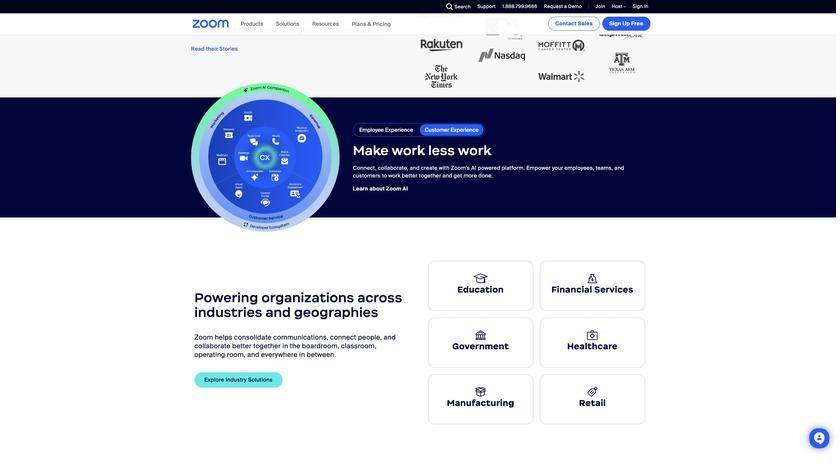 Task type: locate. For each thing, give the bounding box(es) containing it.
sign left up
[[610, 20, 622, 27]]

products button
[[241, 13, 266, 35]]

contact
[[556, 20, 577, 27]]

ai down collaborate,
[[403, 185, 408, 192]]

0 vertical spatial better
[[402, 172, 418, 179]]

0 horizontal spatial together
[[253, 342, 281, 351]]

0 horizontal spatial ai
[[403, 185, 408, 192]]

0 horizontal spatial better
[[232, 342, 252, 351]]

nasdaq logo image
[[478, 40, 525, 71]]

the inside zoom helps consolidate communications, connect people, and collaborate better together in the boardroom, classroom, operating room, and everywhere in between.
[[290, 342, 300, 351]]

read their stories
[[191, 45, 238, 52]]

0 horizontal spatial in
[[283, 342, 288, 351]]

zoom down the to
[[386, 185, 402, 192]]

join link left host
[[591, 0, 607, 13]]

experience right customer
[[451, 127, 479, 134]]

in
[[283, 342, 288, 351], [300, 351, 305, 359]]

0 horizontal spatial experience
[[385, 127, 413, 134]]

the
[[279, 25, 295, 35], [290, 342, 300, 351]]

search button
[[442, 0, 473, 13]]

support link
[[473, 0, 498, 13], [478, 3, 496, 9]]

1 vertical spatial ai
[[403, 185, 408, 192]]

the left boardroom,
[[290, 342, 300, 351]]

1 horizontal spatial ai
[[472, 165, 477, 172]]

explore industry solutions
[[205, 377, 273, 384]]

1 vertical spatial better
[[232, 342, 252, 351]]

request a demo link
[[539, 0, 584, 13], [544, 3, 582, 9]]

0 horizontal spatial zoom
[[195, 333, 213, 342]]

better inside connect, collaborate, and create with zoom's ai powered platform. empower your employees, teams, and customers to work better together and get more done.
[[402, 172, 418, 179]]

zoom
[[360, 25, 385, 35], [386, 185, 402, 192], [195, 333, 213, 342]]

consolidate
[[234, 333, 272, 342]]

powering organizations across industries and geographies tab list
[[425, 258, 649, 428]]

globe
[[297, 25, 322, 35]]

connect,
[[353, 165, 377, 172]]

1 vertical spatial sign
[[610, 20, 622, 27]]

your
[[552, 165, 564, 172]]

zoom right choose
[[360, 25, 385, 35]]

sign
[[633, 3, 643, 9], [610, 20, 622, 27]]

education
[[458, 285, 504, 295]]

businesses
[[191, 25, 243, 35]]

1 horizontal spatial better
[[402, 172, 418, 179]]

contact sales
[[556, 20, 593, 27]]

0 vertical spatial the
[[279, 25, 295, 35]]

mlb logo image
[[478, 16, 525, 40]]

2 vertical spatial zoom
[[195, 333, 213, 342]]

experience for employee experience
[[385, 127, 413, 134]]

employee experience
[[360, 127, 413, 134]]

1 horizontal spatial together
[[419, 172, 441, 179]]

zoom inside zoom helps consolidate communications, connect people, and collaborate better together in the boardroom, classroom, operating room, and everywhere in between.
[[195, 333, 213, 342]]

experience
[[385, 127, 413, 134], [451, 127, 479, 134]]

1 horizontal spatial sign
[[633, 3, 643, 9]]

experience right employee
[[385, 127, 413, 134]]

plans
[[352, 21, 366, 28]]

0 horizontal spatial solutions
[[248, 377, 273, 384]]

walmart logo image
[[539, 61, 585, 92]]

1 vertical spatial together
[[253, 342, 281, 351]]

better
[[402, 172, 418, 179], [232, 342, 252, 351]]

work up collaborate,
[[392, 143, 425, 159]]

empower
[[527, 165, 551, 172]]

1 horizontal spatial solutions
[[276, 20, 299, 27]]

ai inside connect, collaborate, and create with zoom's ai powered platform. empower your employees, teams, and customers to work better together and get more done.
[[472, 165, 477, 172]]

banner
[[185, 13, 652, 35]]

explore
[[205, 377, 224, 384]]

sign for sign up free
[[610, 20, 622, 27]]

1 vertical spatial zoom
[[386, 185, 402, 192]]

1.888.799.9666 button
[[498, 0, 539, 13], [503, 3, 538, 9]]

1 vertical spatial the
[[290, 342, 300, 351]]

plans & pricing link
[[352, 21, 391, 28], [352, 21, 391, 28]]

and
[[410, 165, 420, 172], [615, 165, 625, 172], [443, 172, 453, 179], [266, 304, 291, 321], [384, 333, 396, 342], [247, 351, 259, 359]]

request a demo
[[544, 3, 582, 9]]

work down collaborate,
[[389, 172, 401, 179]]

0 vertical spatial together
[[419, 172, 441, 179]]

1 horizontal spatial in
[[300, 351, 305, 359]]

product information navigation
[[236, 13, 396, 35]]

manufacturing
[[447, 398, 515, 409]]

read
[[191, 45, 205, 52]]

texas a&m logo image
[[599, 48, 645, 79]]

businesses around the globe choose zoom
[[191, 25, 385, 35]]

financial services
[[552, 284, 634, 295]]

0 vertical spatial sign
[[633, 3, 643, 9]]

wwf logo image
[[599, 0, 645, 16]]

ai up more
[[472, 165, 477, 172]]

zoom up operating
[[195, 333, 213, 342]]

classroom,
[[341, 342, 377, 351]]

experience for customer experience
[[451, 127, 479, 134]]

2 horizontal spatial zoom
[[386, 185, 402, 192]]

2 experience from the left
[[451, 127, 479, 134]]

create
[[421, 165, 438, 172]]

work up zoom's
[[458, 143, 492, 159]]

customers
[[353, 172, 381, 179]]

0 vertical spatial zoom
[[360, 25, 385, 35]]

1 horizontal spatial zoom
[[360, 25, 385, 35]]

solutions
[[276, 20, 299, 27], [248, 377, 273, 384]]

1 experience from the left
[[385, 127, 413, 134]]

1 vertical spatial solutions
[[248, 377, 273, 384]]

sign left the in
[[633, 3, 643, 9]]

moffitt cancer center logo image
[[539, 30, 585, 61]]

search
[[455, 4, 471, 10]]

customer experience
[[425, 127, 479, 134]]

industry
[[226, 377, 247, 384]]

collaborate
[[195, 342, 231, 351]]

less
[[429, 143, 455, 159]]

ai
[[472, 165, 477, 172], [403, 185, 408, 192]]

customer
[[425, 127, 450, 134]]

sales
[[578, 20, 593, 27]]

demo
[[569, 3, 582, 9]]

0 horizontal spatial sign
[[610, 20, 622, 27]]

0 vertical spatial ai
[[472, 165, 477, 172]]

support
[[478, 3, 496, 9]]

with
[[439, 165, 450, 172]]

better down collaborate,
[[402, 172, 418, 179]]

teams,
[[596, 165, 614, 172]]

employee
[[360, 127, 384, 134]]

the left globe
[[279, 25, 295, 35]]

join link
[[591, 0, 607, 13], [596, 3, 606, 9]]

1 horizontal spatial experience
[[451, 127, 479, 134]]

sign inside button
[[610, 20, 622, 27]]

oracle red bull logo image
[[539, 0, 585, 30]]

together right room,
[[253, 342, 281, 351]]

0 vertical spatial solutions
[[276, 20, 299, 27]]

zoom's
[[451, 165, 470, 172]]

learn about zoom ai
[[353, 185, 408, 192]]

connect, collaborate, and create with zoom's ai powered platform. empower your employees, teams, and customers to work better together and get more done.
[[353, 165, 625, 179]]

about
[[370, 185, 385, 192]]

better right the collaborate
[[232, 342, 252, 351]]

together down create
[[419, 172, 441, 179]]

work
[[392, 143, 425, 159], [458, 143, 492, 159], [389, 172, 401, 179]]



Task type: describe. For each thing, give the bounding box(es) containing it.
together inside connect, collaborate, and create with zoom's ai powered platform. empower your employees, teams, and customers to work better together and get more done.
[[419, 172, 441, 179]]

everywhere
[[261, 351, 298, 359]]

banner containing contact sales
[[185, 13, 652, 35]]

pricing
[[373, 21, 391, 28]]

servicenow logo image
[[418, 0, 465, 30]]

industries
[[195, 304, 263, 321]]

employees,
[[565, 165, 595, 172]]

operating
[[195, 351, 225, 359]]

people,
[[358, 333, 382, 342]]

stories
[[219, 45, 238, 52]]

learn
[[353, 185, 368, 192]]

and inside the 'powering organizations across industries and geographies'
[[266, 304, 291, 321]]

together inside zoom helps consolidate communications, connect people, and collaborate better together in the boardroom, classroom, operating room, and everywhere in between.
[[253, 342, 281, 351]]

zoom logo image
[[193, 20, 229, 28]]

better inside zoom helps consolidate communications, connect people, and collaborate better together in the boardroom, classroom, operating room, and everywhere in between.
[[232, 342, 252, 351]]

solutions inside solutions dropdown button
[[276, 20, 299, 27]]

plans & pricing
[[352, 21, 391, 28]]

rakuten logo image
[[418, 30, 465, 61]]

retail
[[579, 398, 606, 409]]

products
[[241, 20, 263, 27]]

services
[[595, 284, 634, 295]]

resources button
[[312, 13, 342, 35]]

solutions button
[[276, 13, 302, 35]]

meetings navigation
[[547, 13, 652, 32]]

more
[[464, 172, 477, 179]]

geographies
[[294, 304, 379, 321]]

collaborate,
[[378, 165, 409, 172]]

get
[[454, 172, 462, 179]]

across
[[358, 290, 403, 306]]

powered
[[478, 165, 501, 172]]

make work less work
[[353, 143, 492, 159]]

choose
[[325, 25, 358, 35]]

free
[[632, 20, 644, 27]]

connect
[[330, 333, 357, 342]]

sign for sign in
[[633, 3, 643, 9]]

between.
[[307, 351, 336, 359]]

learn about zoom ai link
[[353, 185, 408, 192]]

communications,
[[273, 333, 329, 342]]

up
[[623, 20, 630, 27]]

zoom helps consolidate communications, connect people, and collaborate better together in the boardroom, classroom, operating room, and everywhere in between.
[[195, 333, 396, 359]]

their
[[206, 45, 218, 52]]

sign up free button
[[603, 17, 651, 31]]

resources
[[312, 20, 339, 27]]

solutions inside explore industry solutions link
[[248, 377, 273, 384]]

contact sales link
[[549, 17, 600, 31]]

organizations
[[262, 290, 354, 306]]

financial
[[552, 284, 593, 295]]

sign up free
[[610, 20, 644, 27]]

in
[[645, 3, 649, 9]]

request
[[544, 3, 563, 9]]

join link up meetings navigation
[[596, 3, 606, 9]]

a
[[565, 3, 567, 9]]

government
[[453, 341, 509, 352]]

powering organizations across industries and geographies
[[195, 290, 403, 321]]

around
[[245, 25, 277, 35]]

done.
[[479, 172, 493, 179]]

to
[[382, 172, 387, 179]]

host button
[[612, 3, 626, 10]]

the new york times logo image
[[418, 61, 465, 92]]

powering
[[195, 290, 258, 306]]

host
[[612, 3, 624, 9]]

make
[[353, 143, 389, 159]]

join
[[596, 3, 606, 9]]

sign in
[[633, 3, 649, 9]]

helps
[[215, 333, 233, 342]]

1.888.799.9666
[[503, 3, 538, 9]]

boardroom,
[[302, 342, 340, 351]]

capital one logo image
[[599, 16, 645, 48]]

explore industry solutions link
[[195, 373, 283, 388]]

healthcare
[[568, 341, 618, 352]]

california state parks logo image
[[478, 0, 525, 16]]

&
[[368, 21, 372, 28]]

work inside connect, collaborate, and create with zoom's ai powered platform. empower your employees, teams, and customers to work better together and get more done.
[[389, 172, 401, 179]]

platform.
[[502, 165, 525, 172]]

read their stories link
[[191, 45, 238, 52]]

room,
[[227, 351, 246, 359]]



Task type: vqa. For each thing, say whether or not it's contained in the screenshot.
The Businesses
yes



